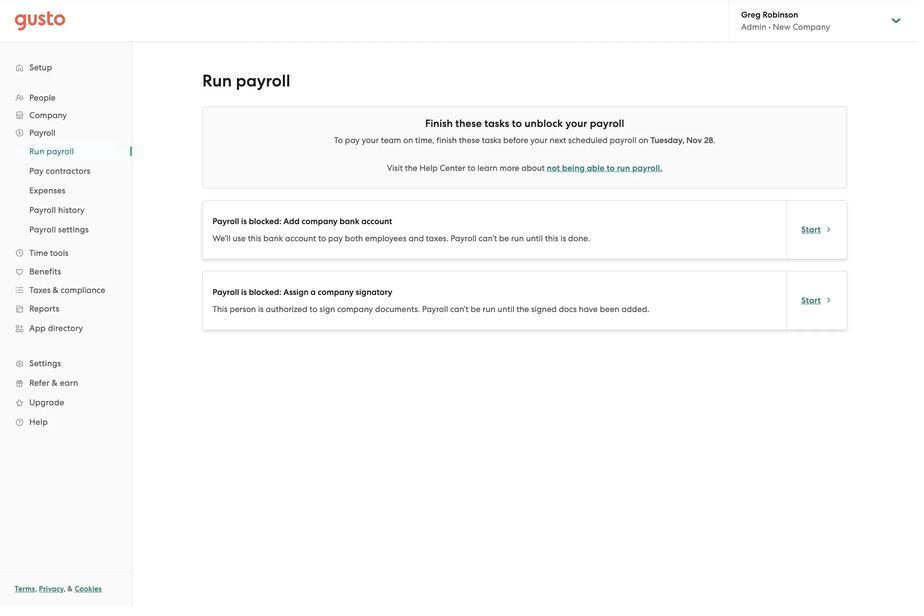 Task type: locate. For each thing, give the bounding box(es) containing it.
1 vertical spatial run
[[29, 147, 44, 156]]

& inside 'dropdown button'
[[53, 285, 59, 295]]

run payroll
[[202, 71, 290, 91], [29, 147, 74, 156]]

we'll
[[213, 234, 231, 243]]

payroll settings link
[[18, 221, 122, 238]]

0 vertical spatial company
[[793, 22, 830, 32]]

tools
[[50, 248, 68, 258]]

payroll inside gusto navigation element
[[47, 147, 74, 156]]

unblock
[[524, 117, 563, 130]]

new
[[773, 22, 791, 32]]

0 vertical spatial start
[[801, 225, 821, 235]]

1 start from the top
[[801, 225, 821, 235]]

to left learn
[[468, 163, 475, 173]]

on
[[403, 135, 413, 145], [639, 135, 648, 145]]

employees
[[365, 234, 406, 243]]

payroll for payroll
[[29, 128, 55, 138]]

is up person
[[241, 287, 247, 298]]

reports link
[[10, 300, 122, 318]]

0 horizontal spatial can't
[[450, 304, 469, 314]]

account up employees
[[361, 216, 392, 227]]

0 horizontal spatial on
[[403, 135, 413, 145]]

docs
[[559, 304, 577, 314]]

1 vertical spatial company
[[318, 287, 354, 298]]

2 list from the top
[[0, 142, 132, 239]]

help left the center
[[420, 163, 438, 173]]

1 horizontal spatial account
[[361, 216, 392, 227]]

0 vertical spatial can't
[[479, 234, 497, 243]]

company up sign
[[318, 287, 354, 298]]

pay contractors
[[29, 166, 90, 176]]

payroll down expenses
[[29, 205, 56, 215]]

tasks inside to pay your team on time, finish these tasks before your next scheduled payroll on tuesday, nov 28 .
[[482, 135, 501, 145]]

pay
[[345, 135, 360, 145], [328, 234, 343, 243]]

1 horizontal spatial this
[[545, 234, 558, 243]]

pay
[[29, 166, 44, 176]]

and
[[409, 234, 424, 243]]

payroll up "time"
[[29, 225, 56, 235]]

is
[[241, 216, 247, 227], [560, 234, 566, 243], [241, 287, 247, 298], [258, 304, 264, 314]]

to left sign
[[309, 304, 317, 314]]

1 vertical spatial start
[[801, 295, 821, 306]]

0 horizontal spatial company
[[29, 110, 67, 120]]

, left privacy
[[35, 585, 37, 594]]

to
[[512, 117, 522, 130], [468, 163, 475, 173], [607, 163, 615, 173], [318, 234, 326, 243], [309, 304, 317, 314]]

1 horizontal spatial until
[[526, 234, 543, 243]]

this right use
[[248, 234, 261, 243]]

account
[[361, 216, 392, 227], [285, 234, 316, 243]]

1 vertical spatial blocked:
[[249, 287, 281, 298]]

2 vertical spatial &
[[67, 585, 73, 594]]

1 , from the left
[[35, 585, 37, 594]]

1 vertical spatial company
[[29, 110, 67, 120]]

company down signatory
[[337, 304, 373, 314]]

be
[[499, 234, 509, 243], [471, 304, 481, 314]]

1 vertical spatial be
[[471, 304, 481, 314]]

1 vertical spatial run
[[511, 234, 524, 243]]

0 horizontal spatial be
[[471, 304, 481, 314]]

pay left the both
[[328, 234, 343, 243]]

not
[[547, 163, 560, 173]]

start for signatory
[[801, 295, 821, 306]]

0 vertical spatial company
[[302, 216, 338, 227]]

these inside to pay your team on time, finish these tasks before your next scheduled payroll on tuesday, nov 28 .
[[459, 135, 480, 145]]

1 horizontal spatial help
[[420, 163, 438, 173]]

0 horizontal spatial run
[[29, 147, 44, 156]]

payroll for payroll is blocked: assign a company signatory
[[213, 287, 239, 298]]

1 list from the top
[[0, 89, 132, 432]]

payroll history
[[29, 205, 85, 215]]

bank up the both
[[340, 216, 359, 227]]

1 horizontal spatial ,
[[64, 585, 66, 594]]

is left done.
[[560, 234, 566, 243]]

1 vertical spatial account
[[285, 234, 316, 243]]

blocked:
[[249, 216, 281, 227], [249, 287, 281, 298]]

payroll up this
[[213, 287, 239, 298]]

0 vertical spatial run
[[202, 71, 232, 91]]

these right finish
[[459, 135, 480, 145]]

done.
[[568, 234, 590, 243]]

people
[[29, 93, 56, 103]]

company inside dropdown button
[[29, 110, 67, 120]]

0 vertical spatial pay
[[345, 135, 360, 145]]

0 horizontal spatial run payroll
[[29, 147, 74, 156]]

2 start from the top
[[801, 295, 821, 306]]

earn
[[60, 378, 78, 388]]

start link for payroll is blocked: assign a company signatory
[[801, 295, 833, 307]]

company right new
[[793, 22, 830, 32]]

1 vertical spatial start link
[[801, 295, 833, 307]]

tasks left before
[[482, 135, 501, 145]]

payroll inside to pay your team on time, finish these tasks before your next scheduled payroll on tuesday, nov 28 .
[[610, 135, 636, 145]]

0 horizontal spatial run
[[483, 304, 495, 314]]

until left signed
[[498, 304, 514, 314]]

this
[[248, 234, 261, 243], [545, 234, 558, 243]]

your down unblock
[[530, 135, 548, 145]]

1 vertical spatial &
[[52, 378, 58, 388]]

list containing people
[[0, 89, 132, 432]]

run payroll inside gusto navigation element
[[29, 147, 74, 156]]

refer & earn
[[29, 378, 78, 388]]

run
[[202, 71, 232, 91], [29, 147, 44, 156]]

2 vertical spatial company
[[337, 304, 373, 314]]

payroll inside payroll settings 'link'
[[29, 225, 56, 235]]

0 vertical spatial the
[[405, 163, 417, 173]]

visit the help center to learn more about not being able to run payroll.
[[387, 163, 662, 173]]

2 horizontal spatial run
[[617, 163, 630, 173]]

list
[[0, 89, 132, 432], [0, 142, 132, 239]]

company right add
[[302, 216, 338, 227]]

your up scheduled
[[565, 117, 587, 130]]

1 horizontal spatial company
[[793, 22, 830, 32]]

this left done.
[[545, 234, 558, 243]]

2 start link from the top
[[801, 295, 833, 307]]

0 vertical spatial bank
[[340, 216, 359, 227]]

directory
[[48, 323, 83, 333]]

& right taxes
[[53, 285, 59, 295]]

cookies button
[[75, 583, 102, 595]]

2 vertical spatial run
[[483, 304, 495, 314]]

1 blocked: from the top
[[249, 216, 281, 227]]

1 horizontal spatial be
[[499, 234, 509, 243]]

, left cookies button
[[64, 585, 66, 594]]

help
[[420, 163, 438, 173], [29, 417, 48, 427]]

taxes & compliance
[[29, 285, 105, 295]]

& left cookies button
[[67, 585, 73, 594]]

0 horizontal spatial this
[[248, 234, 261, 243]]

admin
[[741, 22, 766, 32]]

these up finish
[[455, 117, 482, 130]]

terms link
[[15, 585, 35, 594]]

1 horizontal spatial on
[[639, 135, 648, 145]]

your left team
[[362, 135, 379, 145]]

0 vertical spatial help
[[420, 163, 438, 173]]

help down 'upgrade'
[[29, 417, 48, 427]]

0 horizontal spatial your
[[362, 135, 379, 145]]

payroll inside payroll history link
[[29, 205, 56, 215]]

terms , privacy , & cookies
[[15, 585, 102, 594]]

1 vertical spatial run payroll
[[29, 147, 74, 156]]

to right the able
[[607, 163, 615, 173]]

1 horizontal spatial the
[[516, 304, 529, 314]]

blocked: up authorized
[[249, 287, 281, 298]]

payroll down company dropdown button
[[29, 128, 55, 138]]

on left time,
[[403, 135, 413, 145]]

1 vertical spatial bank
[[263, 234, 283, 243]]

pay right to
[[345, 135, 360, 145]]

tasks up before
[[484, 117, 509, 130]]

signatory
[[356, 287, 392, 298]]

refer
[[29, 378, 50, 388]]

.
[[713, 135, 715, 145]]

the left signed
[[516, 304, 529, 314]]

your
[[565, 117, 587, 130], [362, 135, 379, 145], [530, 135, 548, 145]]

until
[[526, 234, 543, 243], [498, 304, 514, 314]]

& left earn
[[52, 378, 58, 388]]

0 vertical spatial start link
[[801, 224, 833, 236]]

is right person
[[258, 304, 264, 314]]

the right visit
[[405, 163, 417, 173]]

company inside "greg robinson admin • new company"
[[793, 22, 830, 32]]

blocked: left add
[[249, 216, 281, 227]]

learn
[[478, 163, 497, 173]]

1 vertical spatial help
[[29, 417, 48, 427]]

compliance
[[61, 285, 105, 295]]

0 vertical spatial &
[[53, 285, 59, 295]]

1 vertical spatial until
[[498, 304, 514, 314]]

1 vertical spatial these
[[459, 135, 480, 145]]

0 horizontal spatial help
[[29, 417, 48, 427]]

start
[[801, 225, 821, 235], [801, 295, 821, 306]]

0 vertical spatial blocked:
[[249, 216, 281, 227]]

1 vertical spatial tasks
[[482, 135, 501, 145]]

0 vertical spatial run payroll
[[202, 71, 290, 91]]

0 vertical spatial be
[[499, 234, 509, 243]]

1 horizontal spatial run
[[202, 71, 232, 91]]

,
[[35, 585, 37, 594], [64, 585, 66, 594]]

center
[[440, 163, 466, 173]]

until left done.
[[526, 234, 543, 243]]

company
[[302, 216, 338, 227], [318, 287, 354, 298], [337, 304, 373, 314]]

payroll inside payroll dropdown button
[[29, 128, 55, 138]]

bank down payroll is blocked: add company bank account
[[263, 234, 283, 243]]

1 horizontal spatial pay
[[345, 135, 360, 145]]

payroll up we'll
[[213, 216, 239, 227]]

1 start link from the top
[[801, 224, 833, 236]]

1 horizontal spatial can't
[[479, 234, 497, 243]]

0 horizontal spatial the
[[405, 163, 417, 173]]

help inside visit the help center to learn more about not being able to run payroll.
[[420, 163, 438, 173]]

on left tuesday,
[[639, 135, 648, 145]]

company down people
[[29, 110, 67, 120]]

1 vertical spatial can't
[[450, 304, 469, 314]]

0 horizontal spatial pay
[[328, 234, 343, 243]]

setup link
[[10, 59, 122, 76]]

assign
[[283, 287, 309, 298]]

the inside visit the help center to learn more about not being able to run payroll.
[[405, 163, 417, 173]]

0 horizontal spatial ,
[[35, 585, 37, 594]]

start link
[[801, 224, 833, 236], [801, 295, 833, 307]]

company
[[793, 22, 830, 32], [29, 110, 67, 120]]

28
[[704, 135, 713, 146]]

account down payroll is blocked: add company bank account
[[285, 234, 316, 243]]

2 blocked: from the top
[[249, 287, 281, 298]]



Task type: vqa. For each thing, say whether or not it's contained in the screenshot.
credits.
no



Task type: describe. For each thing, give the bounding box(es) containing it.
payroll for payroll is blocked: add company bank account
[[213, 216, 239, 227]]

is up use
[[241, 216, 247, 227]]

greg robinson admin • new company
[[741, 10, 830, 32]]

time
[[29, 248, 48, 258]]

time,
[[415, 135, 434, 145]]

expenses link
[[18, 182, 122, 199]]

to down payroll is blocked: add company bank account
[[318, 234, 326, 243]]

2 on from the left
[[639, 135, 648, 145]]

payroll for payroll history
[[29, 205, 56, 215]]

0 vertical spatial tasks
[[484, 117, 509, 130]]

0 vertical spatial run
[[617, 163, 630, 173]]

0 horizontal spatial bank
[[263, 234, 283, 243]]

payroll settings
[[29, 225, 89, 235]]

home image
[[15, 11, 65, 31]]

expenses
[[29, 186, 65, 195]]

to
[[334, 135, 343, 145]]

start link for payroll is blocked: add company bank account
[[801, 224, 833, 236]]

app directory
[[29, 323, 83, 333]]

privacy link
[[39, 585, 64, 594]]

payroll is blocked: add company bank account
[[213, 216, 392, 227]]

0 vertical spatial these
[[455, 117, 482, 130]]

cookies
[[75, 585, 102, 594]]

settings
[[58, 225, 89, 235]]

have
[[579, 304, 598, 314]]

2 horizontal spatial your
[[565, 117, 587, 130]]

privacy
[[39, 585, 64, 594]]

authorized
[[266, 304, 307, 314]]

signed
[[531, 304, 557, 314]]

blocked: for add
[[249, 216, 281, 227]]

person
[[230, 304, 256, 314]]

2 this from the left
[[545, 234, 558, 243]]

run payroll link
[[18, 143, 122, 160]]

1 horizontal spatial run payroll
[[202, 71, 290, 91]]

payroll button
[[10, 124, 122, 142]]

benefits link
[[10, 263, 122, 280]]

gusto navigation element
[[0, 42, 132, 448]]

app
[[29, 323, 46, 333]]

upgrade
[[29, 398, 64, 407]]

payroll is blocked: assign a company signatory
[[213, 287, 392, 298]]

this
[[213, 304, 228, 314]]

settings
[[29, 359, 61, 368]]

people button
[[10, 89, 122, 107]]

blocked: for assign
[[249, 287, 281, 298]]

terms
[[15, 585, 35, 594]]

run inside gusto navigation element
[[29, 147, 44, 156]]

to pay your team on time, finish these tasks before your next scheduled payroll on tuesday, nov 28 .
[[334, 135, 715, 146]]

scheduled
[[568, 135, 608, 145]]

1 vertical spatial the
[[516, 304, 529, 314]]

finish these tasks to unblock your payroll
[[425, 117, 624, 130]]

a
[[311, 287, 316, 298]]

0 vertical spatial until
[[526, 234, 543, 243]]

able
[[587, 163, 605, 173]]

taxes
[[29, 285, 51, 295]]

both
[[345, 234, 363, 243]]

added.
[[622, 304, 649, 314]]

use
[[233, 234, 246, 243]]

1 horizontal spatial bank
[[340, 216, 359, 227]]

before
[[503, 135, 528, 145]]

benefits
[[29, 267, 61, 277]]

reports
[[29, 304, 59, 314]]

being
[[562, 163, 585, 173]]

list containing run payroll
[[0, 142, 132, 239]]

1 on from the left
[[403, 135, 413, 145]]

settings link
[[10, 355, 122, 372]]

2 , from the left
[[64, 585, 66, 594]]

time tools
[[29, 248, 68, 258]]

1 horizontal spatial run
[[511, 234, 524, 243]]

help inside list
[[29, 417, 48, 427]]

taxes & compliance button
[[10, 281, 122, 299]]

next
[[550, 135, 566, 145]]

robinson
[[763, 10, 798, 20]]

pay contractors link
[[18, 162, 122, 180]]

app directory link
[[10, 320, 122, 337]]

pay inside to pay your team on time, finish these tasks before your next scheduled payroll on tuesday, nov 28 .
[[345, 135, 360, 145]]

this person is authorized to sign company documents. payroll can't be run until the signed docs have been added.
[[213, 304, 649, 314]]

taxes.
[[426, 234, 449, 243]]

to up before
[[512, 117, 522, 130]]

help link
[[10, 413, 122, 431]]

more
[[500, 163, 519, 173]]

tuesday,
[[650, 135, 684, 146]]

setup
[[29, 63, 52, 72]]

refer & earn link
[[10, 374, 122, 392]]

1 horizontal spatial your
[[530, 135, 548, 145]]

payroll right "taxes."
[[451, 234, 477, 243]]

sign
[[319, 304, 335, 314]]

finish
[[425, 117, 453, 130]]

not being able to run payroll. link
[[547, 163, 662, 173]]

0 vertical spatial account
[[361, 216, 392, 227]]

to inside visit the help center to learn more about not being able to run payroll.
[[468, 163, 475, 173]]

start for account
[[801, 225, 821, 235]]

payroll for payroll settings
[[29, 225, 56, 235]]

greg
[[741, 10, 761, 20]]

payroll.
[[632, 163, 662, 173]]

time tools button
[[10, 244, 122, 262]]

add
[[283, 216, 300, 227]]

finish
[[436, 135, 457, 145]]

contractors
[[46, 166, 90, 176]]

team
[[381, 135, 401, 145]]

been
[[600, 304, 619, 314]]

payroll right documents.
[[422, 304, 448, 314]]

company button
[[10, 107, 122, 124]]

history
[[58, 205, 85, 215]]

documents.
[[375, 304, 420, 314]]

& for compliance
[[53, 285, 59, 295]]

0 horizontal spatial until
[[498, 304, 514, 314]]

1 vertical spatial pay
[[328, 234, 343, 243]]

payroll history link
[[18, 201, 122, 219]]

•
[[768, 22, 771, 32]]

1 this from the left
[[248, 234, 261, 243]]

we'll use this bank account to pay both employees and taxes. payroll can't be run until this is done.
[[213, 234, 590, 243]]

0 horizontal spatial account
[[285, 234, 316, 243]]

visit
[[387, 163, 403, 173]]

& for earn
[[52, 378, 58, 388]]

about
[[521, 163, 545, 173]]



